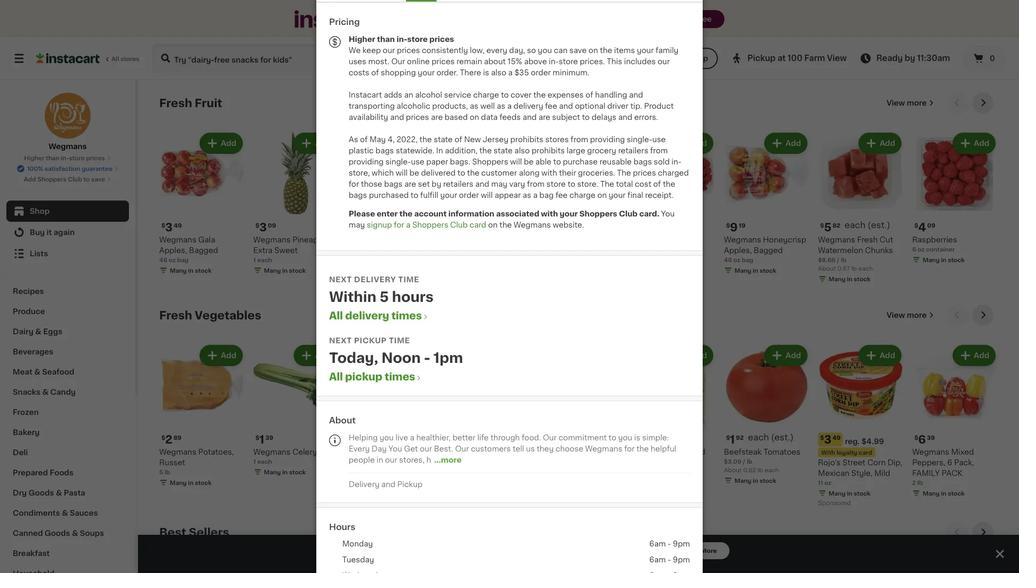 Task type: locate. For each thing, give the bounding box(es) containing it.
2 79 from the left
[[642, 435, 650, 441]]

0 horizontal spatial may
[[349, 221, 365, 229]]

to down bags.
[[458, 169, 465, 177]]

1 vertical spatial honeycrisp
[[348, 247, 391, 254]]

& for condiments
[[62, 510, 68, 517]]

0 vertical spatial -
[[424, 352, 431, 365]]

2 horizontal spatial for
[[625, 445, 635, 453]]

1 inside wegmans pineapple, extra sweet 1 each
[[253, 257, 256, 263]]

2 left 13
[[354, 222, 361, 233]]

48 inside wegmans gala apples, bagged 48 oz bag
[[159, 257, 167, 263]]

bag inside wegmans honeycrisp apples, bagged 48 oz bag
[[742, 257, 754, 263]]

1 next from the top
[[329, 276, 352, 283]]

with inside 'as of may 4, 2022, the state of new jersey prohibits stores from providing single-use plastic bags statewide. in addition, the state also prohibits large grocery retailers from providing single-use paper bags. shoppers will be able to purchase reusable bags sold in- store, which will be delivered to the customer along with their groceries. the prices charged for those bags are set by retailers and may vary from store to store. the total cost of the bags purchased to fulfill your order will appear as a bag fee charge on your final receipt.'
[[542, 169, 557, 177]]

2 next from the top
[[329, 337, 352, 344]]

today, noon - 1pm
[[329, 352, 463, 365]]

(est.) up the cut
[[868, 221, 891, 230]]

0 vertical spatial also
[[491, 69, 507, 76]]

pickup down today,
[[345, 372, 383, 382]]

1 horizontal spatial 0
[[990, 55, 996, 62]]

0 horizontal spatial 5
[[159, 469, 163, 475]]

wegmans fresh cut watermelon chunks $8.69 / lb about 0.67 lb each
[[819, 236, 894, 271]]

card down information
[[470, 221, 486, 229]]

this
[[607, 58, 623, 65]]

also down about
[[491, 69, 507, 76]]

cost
[[635, 180, 652, 188]]

all for today, noon - 1pm
[[329, 372, 343, 382]]

add for wegmans organic honeycrisp apples
[[409, 140, 425, 147]]

higher up we
[[349, 35, 375, 43]]

1 horizontal spatial 49
[[550, 222, 559, 228]]

1 vertical spatial our
[[543, 434, 557, 442]]

live
[[396, 434, 408, 442]]

card
[[470, 221, 486, 229], [859, 450, 873, 456]]

(est.) inside $2.13 each (estimated) element
[[396, 221, 418, 230]]

1 vertical spatial more
[[907, 312, 927, 319]]

order up information
[[459, 191, 479, 199]]

store inside 'as of may 4, 2022, the state of new jersey prohibits stores from providing single-use plastic bags statewide. in addition, the state also prohibits large grocery retailers from providing single-use paper bags. shoppers will be able to purchase reusable bags sold in- store, which will be delivered to the customer along with their groceries. the prices charged for those bags are set by retailers and may vary from store to store. the total cost of the bags purchased to fulfill your order will appear as a bag fee charge on your final receipt.'
[[547, 180, 566, 188]]

as left well
[[470, 102, 479, 110]]

fresh for 1
[[159, 310, 192, 321]]

pickup inside popup button
[[748, 54, 776, 62]]

bag inside wegmans shredded iceberg lettuce 10 oz bag
[[647, 469, 658, 475]]

of inside instacart adds an alcohol service charge to cover the expenses of handling and transporting alcoholic products, as well as a delivery fee and optional driver tip. product availability and prices are based on data feeds and are subject to delays and errors.
[[586, 91, 594, 99]]

than
[[377, 35, 395, 43], [46, 155, 59, 161]]

0 horizontal spatial 2
[[165, 434, 173, 445]]


[[422, 314, 430, 321], [415, 375, 423, 382]]

79 for 3
[[456, 435, 464, 441]]

0 horizontal spatial club
[[68, 177, 82, 182]]

each
[[466, 221, 487, 230], [373, 221, 394, 230], [845, 221, 866, 230], [540, 246, 555, 252], [257, 257, 272, 263], [859, 265, 873, 271], [748, 434, 769, 442], [372, 434, 393, 442], [564, 434, 585, 442], [257, 459, 272, 465], [765, 467, 779, 473], [388, 467, 403, 473]]

on
[[589, 46, 598, 54], [470, 113, 479, 121], [598, 191, 607, 199], [488, 221, 498, 229]]

fee
[[545, 102, 557, 110], [556, 191, 568, 199]]

with up website.
[[541, 210, 558, 217]]

organic for soli organic baby spinach 4 oz
[[457, 448, 487, 456]]

prices down alcoholic
[[406, 113, 429, 121]]

corn
[[868, 459, 886, 466]]

wegmans for wegmans sugar bee apples
[[442, 236, 479, 243]]

each (est.) for wegmans sugar bee apples
[[466, 221, 512, 230]]

79 inside the $ 3 79
[[456, 435, 464, 441]]

9pm for monday
[[673, 541, 690, 548]]

1 vertical spatial higher than in-store prices
[[24, 155, 105, 161]]

the down groceries. at the right top of page
[[601, 180, 615, 188]]

2 horizontal spatial organic
[[457, 448, 487, 456]]

are left set
[[405, 180, 416, 188]]

many down raspberries 6 oz container
[[923, 257, 940, 263]]

meat
[[13, 369, 32, 376]]

prices up "cost"
[[633, 169, 656, 177]]

2 vertical spatial view
[[887, 312, 906, 319]]

at
[[778, 54, 786, 62]]

by inside 'as of may 4, 2022, the state of new jersey prohibits stores from providing single-use plastic bags statewide. in addition, the state also prohibits large grocery retailers from providing single-use paper bags. shoppers will be able to purchase reusable bags sold in- store, which will be delivered to the customer along with their groceries. the prices charged for those bags are set by retailers and may vary from store to store. the total cost of the bags purchased to fulfill your order will appear as a bag fee charge on your final receipt.'
[[432, 180, 442, 188]]

$ 1 39
[[256, 434, 273, 445]]

1 39 from the left
[[265, 435, 273, 441]]

0 vertical spatial 6am - 9pm
[[650, 541, 690, 548]]

1 vertical spatial 6
[[919, 434, 926, 445]]

6 for raspberries
[[913, 246, 917, 252]]

0 vertical spatial 9pm
[[673, 541, 690, 548]]

for up iceberg
[[625, 445, 635, 453]]

1 left 88
[[354, 434, 359, 445]]

2 9pm from the top
[[673, 557, 690, 564]]

large
[[567, 147, 586, 154]]

2 vertical spatial organic
[[457, 448, 487, 456]]

6am - 9pm
[[650, 541, 690, 548], [650, 557, 690, 564]]

49
[[174, 222, 182, 228], [550, 222, 559, 228], [833, 435, 841, 441]]

2 6am from the top
[[650, 557, 666, 564]]

of down most.
[[371, 69, 379, 76]]

wegmans logo image
[[44, 92, 91, 139]]

shopping
[[381, 69, 416, 76]]

5
[[825, 222, 832, 233], [380, 290, 389, 304], [159, 469, 163, 475]]

oz inside wegmans shredded iceberg lettuce 10 oz bag
[[638, 469, 645, 475]]

1 container from the left
[[646, 246, 675, 252]]

your up includes
[[637, 46, 654, 54]]

2 horizontal spatial club
[[619, 210, 638, 217]]

treatment tracker modal dialog
[[138, 535, 1020, 574]]

you inside 'you may'
[[661, 210, 675, 217]]

0 horizontal spatial save
[[91, 177, 105, 182]]

79 inside $ 1 79
[[642, 435, 650, 441]]

1 79 from the left
[[456, 435, 464, 441]]

$2.13 each (estimated) element
[[348, 221, 433, 234]]

2 for $ 2 89
[[165, 434, 173, 445]]

/ down beefsteak
[[743, 459, 746, 465]]

2 apples from the left
[[393, 247, 419, 254]]

1 vertical spatial -
[[668, 541, 671, 548]]

1 horizontal spatial providing
[[590, 136, 625, 143]]

1 vertical spatial stores
[[546, 136, 569, 143]]

tomatoes
[[764, 448, 801, 456]]

delivery inside instacart adds an alcohol service charge to cover the expenses of handling and transporting alcoholic products, as well as a delivery fee and optional driver tip. product availability and prices are based on data feeds and are subject to delays and errors.
[[514, 102, 544, 110]]

0 inside button
[[990, 55, 996, 62]]

0 horizontal spatial 39
[[265, 435, 273, 441]]

- down qualify.
[[668, 557, 671, 564]]

product group containing 9
[[724, 131, 810, 277]]

fresh down $5.82 each (estimated) element
[[858, 236, 878, 243]]

charge inside instacart adds an alcohol service charge to cover the expenses of handling and transporting alcoholic products, as well as a delivery fee and optional driver tip. product availability and prices are based on data feeds and are subject to delays and errors.
[[473, 91, 499, 99]]

1 view more from the top
[[887, 99, 927, 107]]

39 for 6
[[927, 435, 935, 441]]

add button for 1 each
[[577, 134, 619, 153]]

be up set
[[410, 169, 419, 177]]

save inside we keep our prices consistently low, every day, so you can save on the items your family uses most. our online prices remain about 15% above in-store prices. this includes our costs of shopping your order. there is also a $35 order minimum.
[[570, 46, 587, 54]]

$ inside $ 1 92
[[726, 435, 730, 441]]

bag for 1
[[647, 469, 658, 475]]

pineapple,
[[293, 236, 332, 243]]

pickup down try free
[[682, 55, 709, 62]]

tab
[[406, 0, 437, 2], [437, 0, 529, 2], [529, 0, 613, 2]]

1 horizontal spatial charge
[[570, 191, 596, 199]]

09
[[268, 222, 276, 228], [928, 222, 936, 228]]

 down hours
[[422, 314, 430, 321]]

a right live
[[410, 434, 415, 442]]

1 down $ 1 39
[[253, 459, 256, 465]]

0 vertical spatial higher
[[349, 35, 375, 43]]

organic down $2.13 each (estimated) element
[[387, 236, 416, 243]]

6am
[[650, 541, 666, 548], [650, 557, 666, 564]]

you up day
[[380, 434, 394, 442]]

6am - 9pm for tuesday
[[650, 557, 690, 564]]

1 09 from the left
[[268, 222, 276, 228]]

iceberg
[[630, 459, 659, 466]]

0 horizontal spatial higher than in-store prices
[[24, 155, 105, 161]]

apples inside wegmans organic honeycrisp apples
[[393, 247, 419, 254]]

fee down 'their'
[[556, 191, 568, 199]]

bags
[[376, 147, 394, 154], [634, 158, 652, 165], [384, 180, 403, 188], [349, 191, 367, 199]]

honeycrisp
[[763, 236, 807, 243], [348, 247, 391, 254]]

oz inside button
[[638, 246, 645, 252]]

1 vertical spatial providing
[[349, 158, 384, 165]]

wegmans for wegmans honeycrisp apples, bagged 48 oz bag
[[724, 236, 762, 243]]

1 vertical spatial pickup
[[345, 372, 383, 382]]

the right cover
[[534, 91, 546, 99]]

jersey
[[483, 136, 509, 143]]

meat & seafood
[[13, 369, 74, 376]]

$ inside $ 2 89
[[161, 435, 165, 441]]

our inside we keep our prices consistently low, every day, so you can save on the items your family uses most. our online prices remain about 15% above in-store prices. this includes our costs of shopping your order. there is also a $35 order minimum.
[[392, 58, 405, 65]]

None search field
[[152, 44, 558, 73]]

many up the 'within'
[[358, 276, 375, 282]]

there
[[460, 69, 481, 76]]

0 vertical spatial with
[[542, 169, 557, 177]]

bagged inside wegmans gala apples, bagged 48 oz bag
[[189, 247, 218, 254]]

on inside instacart adds an alcohol service charge to cover the expenses of handling and transporting alcoholic products, as well as a delivery fee and optional driver tip. product availability and prices are based on data feeds and are subject to delays and errors.
[[470, 113, 479, 121]]

1 horizontal spatial also
[[515, 147, 530, 154]]

in up "within 5 hours"
[[377, 276, 382, 282]]

3 item carousel region from the top
[[159, 522, 998, 574]]

(est.) up 'get'
[[395, 434, 418, 442]]

bag for 3
[[177, 257, 189, 263]]

wegmans for wegmans
[[49, 143, 87, 150]]

1 vertical spatial 0
[[542, 434, 550, 445]]

$ inside $ 2 13
[[350, 222, 354, 228]]

6am - 9pm for monday
[[650, 541, 690, 548]]

1 apples from the left
[[442, 247, 468, 254]]

each right "0.67"
[[859, 265, 873, 271]]

better
[[453, 434, 476, 442]]

add for wegmans sugar bee apples
[[503, 140, 519, 147]]

shredded
[[669, 448, 706, 456]]

about inside the wegmans fresh cut watermelon chunks $8.69 / lb about 0.67 lb each
[[819, 265, 836, 271]]

wegmans inside wegmans gala apples, bagged 48 oz bag
[[159, 236, 196, 243]]

dairy & eggs
[[13, 328, 62, 336]]

$ inside $ 6 39
[[915, 435, 919, 441]]

add for sweet onions
[[409, 352, 425, 360]]

item carousel region
[[159, 92, 998, 296], [159, 305, 998, 514], [159, 522, 998, 574]]

$ inside the $ 0 84
[[538, 435, 542, 441]]

wegmans inside wegmans celery, 24ct 1 each
[[253, 448, 291, 456]]

delivery
[[514, 102, 544, 110], [354, 276, 396, 283], [345, 311, 389, 321]]

1 horizontal spatial 48
[[454, 222, 462, 228]]

add for wegmans fresh cut watermelon chunks
[[880, 140, 896, 147]]

main content
[[138, 80, 1020, 574]]

statewide.
[[396, 147, 435, 154]]

tab list
[[317, 0, 703, 2]]

1 horizontal spatial 6
[[919, 434, 926, 445]]

single-
[[627, 136, 653, 143], [386, 158, 411, 165]]

minimum.
[[553, 69, 590, 76]]

89
[[174, 435, 182, 441]]

6am for monday
[[650, 541, 666, 548]]

sweet up people
[[348, 448, 371, 456]]

2 item carousel region from the top
[[159, 305, 998, 514]]

product group containing 6
[[913, 343, 998, 500]]

in down 0.82
[[377, 478, 382, 484]]

squash
[[561, 448, 589, 456]]

wegmans up iceberg
[[630, 448, 667, 456]]

0 horizontal spatial organic
[[349, 210, 373, 216]]

delivery down "within 5 hours"
[[345, 311, 389, 321]]

dry goods & pasta
[[13, 490, 85, 497]]

0 horizontal spatial are
[[405, 180, 416, 188]]

may inside 'you may'
[[349, 221, 365, 229]]

sugar
[[481, 236, 503, 243]]

each inside wegmans pineapple, extra sweet 1 each
[[257, 257, 272, 263]]

5 down russet
[[159, 469, 163, 475]]

1 horizontal spatial order
[[531, 69, 551, 76]]

our up most.
[[383, 46, 395, 54]]

on inside 'as of may 4, 2022, the state of new jersey prohibits stores from providing single-use plastic bags statewide. in addition, the state also prohibits large grocery retailers from providing single-use paper bags. shoppers will be able to purchase reusable bags sold in- store, which will be delivered to the customer along with their groceries. the prices charged for those bags are set by retailers and may vary from store to store. the total cost of the bags purchased to fulfill your order will appear as a bag fee charge on your final receipt.'
[[598, 191, 607, 199]]

shoppers down 'account'
[[413, 221, 449, 229]]

please enter the account information associated with your shoppers club card.
[[349, 210, 661, 217]]

delivery for times
[[345, 311, 389, 321]]

our down the family
[[658, 58, 670, 65]]

2 horizontal spatial pickup
[[748, 54, 776, 62]]

add button for wegmans fresh cut watermelon chunks
[[860, 134, 901, 153]]

1 vertical spatial organic
[[387, 236, 416, 243]]

ready by 11:30am
[[877, 54, 951, 62]]

each down tomatoes
[[765, 467, 779, 473]]

(est.) up tomatoes
[[772, 434, 794, 442]]

0 vertical spatial is
[[483, 69, 489, 76]]

add for 1 each
[[598, 140, 613, 147]]

$ 3 49 up wegmans gala apples, bagged 48 oz bag
[[161, 222, 182, 233]]

store up online
[[407, 35, 428, 43]]

1 vertical spatial view
[[887, 99, 906, 107]]

1 horizontal spatial 39
[[927, 435, 935, 441]]

$ 3 49 for wegmans gala apples, bagged
[[161, 222, 182, 233]]

2 vertical spatial fresh
[[159, 310, 192, 321]]

$35
[[515, 69, 529, 76]]

store up minimum.
[[559, 58, 578, 65]]

wegmans inside wegmans sugar bee apples
[[442, 236, 479, 243]]

our up shopping
[[392, 58, 405, 65]]

0 horizontal spatial 48
[[159, 257, 167, 263]]

0 vertical spatial next
[[329, 276, 352, 283]]

card.
[[640, 210, 660, 217]]

store inside we keep our prices consistently low, every day, so you can save on the items your family uses most. our online prices remain about 15% above in-store prices. this includes our costs of shopping your order. there is also a $35 order minimum.
[[559, 58, 578, 65]]

retailers down bags.
[[443, 180, 474, 188]]

many in stock down wegmans gala apples, bagged 48 oz bag
[[170, 268, 212, 273]]

fee inside 'as of may 4, 2022, the state of new jersey prohibits stores from providing single-use plastic bags statewide. in addition, the state also prohibits large grocery retailers from providing single-use paper bags. shoppers will be able to purchase reusable bags sold in- store, which will be delivered to the customer along with their groceries. the prices charged for those bags are set by retailers and may vary from store to store. the total cost of the bags purchased to fulfill your order will appear as a bag fee charge on your final receipt.'
[[556, 191, 568, 199]]

to down optional on the right
[[582, 113, 590, 121]]

add for raspberries
[[974, 140, 990, 147]]

bag inside wegmans gala apples, bagged 48 oz bag
[[177, 257, 189, 263]]

item carousel region containing best sellers
[[159, 522, 998, 574]]

use down statewide.
[[411, 158, 425, 165]]

a left $35
[[509, 69, 513, 76]]

many in stock down 0.62
[[735, 478, 777, 484]]

13
[[362, 222, 368, 228]]

on up prices.
[[589, 46, 598, 54]]

of up receipt.
[[654, 180, 661, 188]]

2 $ 3 49 from the left
[[538, 222, 559, 233]]

container down raspberries
[[926, 246, 955, 252]]

each (est.) inside $0.84 each (estimated) element
[[564, 434, 609, 442]]

bag
[[540, 191, 554, 199], [177, 257, 189, 263], [742, 257, 754, 263], [647, 469, 658, 475]]

prices inside 'as of may 4, 2022, the state of new jersey prohibits stores from providing single-use plastic bags statewide. in addition, the state also prohibits large grocery retailers from providing single-use paper bags. shoppers will be able to purchase reusable bags sold in- store, which will be delivered to the customer along with their groceries. the prices charged for those bags are set by retailers and may vary from store to store. the total cost of the bags purchased to fulfill your order will appear as a bag fee charge on your final receipt.'
[[633, 169, 656, 177]]

1 horizontal spatial for
[[394, 221, 404, 229]]

1 horizontal spatial may
[[491, 180, 508, 188]]

product group
[[159, 131, 245, 277], [253, 131, 339, 277], [348, 131, 433, 285], [442, 131, 528, 282], [536, 131, 622, 266], [630, 131, 716, 253], [724, 131, 810, 277], [819, 131, 904, 285], [913, 131, 998, 266], [159, 343, 245, 489], [253, 343, 339, 479], [348, 343, 433, 487], [630, 343, 716, 489], [724, 343, 810, 487], [819, 343, 904, 509], [913, 343, 998, 500], [253, 560, 339, 574], [630, 560, 716, 574]]

wegmans for wegmans gala apples, bagged 48 oz bag
[[159, 236, 196, 243]]

1 horizontal spatial sweet
[[348, 448, 371, 456]]

beefsteak tomatoes $3.09 / lb about 0.62 lb each
[[724, 448, 801, 473]]

for down enter
[[394, 221, 404, 229]]

oz inside wegmans gala apples, bagged 48 oz bag
[[169, 257, 176, 263]]

healthier,
[[417, 434, 451, 442]]

time for 5
[[398, 276, 420, 283]]

4
[[919, 222, 927, 233], [442, 469, 446, 475]]

apples, for 9
[[724, 247, 752, 254]]

/ inside the wegmans fresh cut watermelon chunks $8.69 / lb about 0.67 lb each
[[837, 257, 840, 263]]

best sellers
[[159, 527, 229, 538]]

3 for wegmans gala apples, bagged
[[165, 222, 173, 233]]

39 inside $ 6 39
[[927, 435, 935, 441]]

next for today, noon - 1pm
[[329, 337, 352, 344]]

service
[[444, 91, 472, 99]]

$ left 92
[[726, 435, 730, 441]]

times for noon
[[385, 372, 415, 382]]

each (est.) up onions
[[372, 434, 418, 442]]

1 bagged from the left
[[189, 247, 218, 254]]

09 for 3
[[268, 222, 276, 228]]

1 horizontal spatial you
[[538, 46, 552, 54]]

1 apples, from the left
[[159, 247, 187, 254]]

& left eggs
[[35, 328, 41, 336]]

shoppers up customer
[[472, 158, 508, 165]]

1 horizontal spatial retailers
[[618, 147, 649, 154]]

club down 100% satisfaction guarantee
[[68, 177, 82, 182]]

are down products,
[[431, 113, 443, 121]]

1 item carousel region from the top
[[159, 92, 998, 296]]

1 horizontal spatial save
[[570, 46, 587, 54]]

many down 0.82
[[358, 478, 375, 484]]

09 inside $ 4 09
[[928, 222, 936, 228]]

48 inside $ 1 48
[[454, 222, 462, 228]]

6am - 9pm right "$10.00"
[[650, 541, 690, 548]]

0 horizontal spatial 0
[[542, 434, 550, 445]]

lb inside wegmans mixed peppers, 6 pack, family pack 2 lb
[[918, 480, 923, 486]]

each (est.)
[[466, 221, 512, 230], [373, 221, 418, 230], [845, 221, 891, 230], [748, 434, 794, 442], [372, 434, 418, 442], [564, 434, 609, 442]]

add button for wegmans pineapple, extra sweet
[[295, 134, 336, 153]]

lb right "0.67"
[[852, 265, 857, 271]]

6 up pack
[[948, 459, 953, 466]]

pickup at 100 farm view
[[748, 54, 847, 62]]

sellers
[[189, 527, 229, 538]]

to inside helping you live a healthier, better life through food.  our commitment to you is simple: every day you get our best.  our customers tell us they choose wegmans for the helpful people in our stores, h
[[609, 434, 617, 442]]

add button for wegmans shredded iceberg lettuce
[[672, 346, 713, 365]]

3 up wegmans gala apples, bagged 48 oz bag
[[165, 222, 173, 233]]

49 for 1 each
[[550, 222, 559, 228]]

1 vertical spatial club
[[619, 210, 638, 217]]

canned goods & soups
[[13, 530, 104, 537]]

many
[[923, 257, 940, 263], [170, 268, 187, 273], [735, 268, 752, 273], [264, 268, 281, 273], [358, 276, 375, 282], [829, 276, 846, 282], [264, 469, 281, 475], [735, 478, 752, 484], [358, 478, 375, 484], [170, 480, 187, 486], [829, 491, 846, 496], [923, 491, 940, 496]]

2 vertical spatial 2
[[913, 480, 916, 486]]

(est.) inside $5.82 each (estimated) element
[[868, 221, 891, 230]]

many down russet
[[170, 480, 187, 486]]

2 view more from the top
[[887, 312, 927, 319]]

$ 5 82
[[821, 222, 841, 233]]

3 for 1 each
[[542, 222, 549, 233]]

shoppers down the satisfaction
[[37, 177, 67, 182]]

09 for 4
[[928, 222, 936, 228]]

0 vertical spatial times
[[392, 311, 422, 321]]

6am for tuesday
[[650, 557, 666, 564]]

apples down $ 1 48
[[442, 247, 468, 254]]

fruit
[[195, 97, 222, 109]]

beverages link
[[6, 342, 129, 362]]

0 horizontal spatial higher
[[24, 155, 44, 161]]

1 horizontal spatial is
[[635, 434, 641, 442]]

39 for 1
[[265, 435, 273, 441]]

many in stock up sponsored badge image
[[829, 491, 871, 496]]

2 6am - 9pm from the top
[[650, 557, 690, 564]]

0 vertical spatial our
[[392, 58, 405, 65]]

is inside helping you live a healthier, better life through food.  our commitment to you is simple: every day you get our best.  our customers tell us they choose wegmans for the helpful people in our stores, h
[[635, 434, 641, 442]]

2 horizontal spatial 48
[[724, 257, 732, 263]]

79 up iceberg
[[642, 435, 650, 441]]

try free
[[683, 15, 712, 23]]

1 6am from the top
[[650, 541, 666, 548]]

1 horizontal spatial stores
[[546, 136, 569, 143]]

1 horizontal spatial apples
[[442, 247, 468, 254]]

add for beefsteak tomatoes
[[786, 352, 802, 360]]

1 view more button from the top
[[883, 92, 939, 114]]

0 vertical spatial state
[[434, 136, 453, 143]]

2 view more button from the top
[[883, 305, 939, 326]]

next pickup time
[[329, 337, 410, 344]]

wegmans for wegmans shredded iceberg lettuce 10 oz bag
[[630, 448, 667, 456]]

1 vertical spatial sweet
[[348, 448, 371, 456]]

our up h
[[420, 445, 432, 453]]

vary
[[510, 180, 525, 188]]

club
[[68, 177, 82, 182], [619, 210, 638, 217], [451, 221, 468, 229]]

100% satisfaction guarantee
[[27, 166, 113, 172]]

bagged for 9
[[754, 247, 783, 254]]

$ 9 19
[[726, 222, 746, 233]]

6 for $
[[919, 434, 926, 445]]

0 horizontal spatial use
[[411, 158, 425, 165]]

wegmans for wegmans celery, 24ct 1 each
[[253, 448, 291, 456]]

(est.) inside $1.88 each (estimated) 'element'
[[395, 434, 418, 442]]

breakfast
[[13, 550, 50, 558]]

2 container from the left
[[926, 246, 955, 252]]

wegmans organic honeycrisp apples
[[348, 236, 419, 254]]

wegmans for wegmans potatoes, russet 5 lb
[[159, 448, 196, 456]]

buy it again link
[[6, 222, 129, 243]]

$ down 'account'
[[444, 222, 448, 228]]

0 horizontal spatial 09
[[268, 222, 276, 228]]

10
[[630, 469, 637, 475]]

1 $ 3 49 from the left
[[161, 222, 182, 233]]

wegmans inside wegmans honeycrisp apples, bagged 48 oz bag
[[724, 236, 762, 243]]

sweet inside wegmans pineapple, extra sweet 1 each
[[275, 247, 298, 254]]

are left subject
[[539, 113, 551, 121]]

all inside all stores "link"
[[112, 56, 119, 62]]

stock down wegmans honeycrisp apples, bagged 48 oz bag
[[760, 268, 777, 273]]

again
[[54, 229, 75, 236]]

0 vertical spatial you
[[661, 210, 675, 217]]

1 9pm from the top
[[673, 541, 690, 548]]

0 horizontal spatial card
[[470, 221, 486, 229]]

2 horizontal spatial 5
[[825, 222, 832, 233]]

expenses
[[548, 91, 584, 99]]

to down set
[[411, 191, 419, 199]]

2 horizontal spatial are
[[539, 113, 551, 121]]

1 horizontal spatial apples,
[[724, 247, 752, 254]]

0 vertical spatial sweet
[[275, 247, 298, 254]]

2 vertical spatial our
[[455, 445, 469, 453]]

every
[[349, 445, 370, 453]]

single- up which
[[386, 158, 411, 165]]

to inside add shoppers club to save link
[[84, 177, 90, 182]]

1 vertical spatial 2
[[165, 434, 173, 445]]

wegmans inside wegmans pineapple, extra sweet 1 each
[[253, 236, 291, 243]]

2 bagged from the left
[[754, 247, 783, 254]]

1 inside 'element'
[[354, 434, 359, 445]]

1 vertical spatial next
[[329, 337, 352, 344]]

apples, inside wegmans gala apples, bagged 48 oz bag
[[159, 247, 187, 254]]

5 for within
[[380, 290, 389, 304]]

wegmans inside wegmans organic honeycrisp apples
[[348, 236, 385, 243]]

$ inside $ 1 48
[[444, 222, 448, 228]]

- for monday
[[668, 541, 671, 548]]

pricing
[[329, 18, 360, 26]]

is down about
[[483, 69, 489, 76]]

1 horizontal spatial pickup
[[682, 55, 709, 62]]

2 tab from the left
[[437, 0, 529, 2]]

from
[[571, 136, 589, 143], [651, 147, 668, 154], [527, 180, 545, 188]]

bag for 9
[[742, 257, 754, 263]]

times inside all pickup times 
[[385, 372, 415, 382]]

times inside all delivery times 
[[392, 311, 422, 321]]

organic inside soli organic baby spinach 4 oz
[[457, 448, 487, 456]]

2 apples, from the left
[[724, 247, 752, 254]]

add button for wegmans honeycrisp apples, bagged
[[766, 134, 807, 153]]

each up day
[[372, 434, 393, 442]]

add for wegmans celery, 24ct
[[315, 352, 331, 360]]

simple:
[[643, 434, 669, 442]]

2 horizontal spatial 6
[[948, 459, 953, 466]]

lettuce
[[661, 459, 690, 466]]

the down please enter the account information associated with your shoppers club card.
[[500, 221, 512, 229]]

2 09 from the left
[[928, 222, 936, 228]]

2 for $ 2 13
[[354, 222, 361, 233]]

bag inside 'as of may 4, 2022, the state of new jersey prohibits stores from providing single-use plastic bags statewide. in addition, the state also prohibits large grocery retailers from providing single-use paper bags. shoppers will be able to purchase reusable bags sold in- store, which will be delivered to the customer along with their groceries. the prices charged for those bags are set by retailers and may vary from store to store. the total cost of the bags purchased to fulfill your order will appear as a bag fee charge on your final receipt.'
[[540, 191, 554, 199]]

for
[[349, 180, 359, 188], [394, 221, 404, 229], [625, 445, 635, 453]]

farm
[[805, 54, 826, 62]]

order
[[531, 69, 551, 76], [459, 191, 479, 199]]

of inside we keep our prices consistently low, every day, so you can save on the items your family uses most. our online prices remain about 15% above in-store prices. this includes our costs of shopping your order. there is also a $35 order minimum.
[[371, 69, 379, 76]]

(est.) for wegmans fresh cut watermelon chunks
[[868, 221, 891, 230]]

6 up peppers,
[[919, 434, 926, 445]]

& left 'pasta'
[[56, 490, 62, 497]]

2 39 from the left
[[927, 435, 935, 441]]

errors.
[[635, 113, 659, 121]]

sweet inside sweet onions $2.29 / lb about 0.82 lb each
[[348, 448, 371, 456]]

1 vertical spatial goods
[[45, 530, 70, 537]]

oz inside wegmans honeycrisp apples, bagged 48 oz bag
[[734, 257, 741, 263]]

pickup for next
[[354, 337, 387, 344]]

79
[[456, 435, 464, 441], [642, 435, 650, 441]]

82
[[833, 222, 841, 228]]

0 horizontal spatial for
[[349, 180, 359, 188]]

1 6am - 9pm from the top
[[650, 541, 690, 548]]

(est.) for wegmans organic honeycrisp apples
[[396, 221, 418, 230]]

each (est.) inside $1.88 each (estimated) 'element'
[[372, 434, 418, 442]]

a right signup
[[406, 221, 411, 229]]

apples for 2
[[393, 247, 419, 254]]

soli
[[442, 448, 455, 456]]

every
[[487, 46, 508, 54]]

1 horizontal spatial you
[[661, 210, 675, 217]]

0 vertical spatial more
[[907, 99, 927, 107]]

0 horizontal spatial apples
[[393, 247, 419, 254]]

1 vertical spatial be
[[410, 169, 419, 177]]

0 horizontal spatial 6
[[913, 246, 917, 252]]

1 vertical spatial state
[[494, 147, 513, 154]]

be up along
[[524, 158, 534, 165]]

wegmans shredded iceberg lettuce 10 oz bag
[[630, 448, 706, 475]]

0 vertical spatial view more
[[887, 99, 927, 107]]

(est.) for green squash (zucchini)
[[587, 434, 609, 442]]

add shoppers club to save
[[24, 177, 105, 182]]

1 horizontal spatial container
[[926, 246, 955, 252]]

1 vertical spatial is
[[635, 434, 641, 442]]

- for tuesday
[[668, 557, 671, 564]]

stock up "within 5 hours"
[[383, 276, 400, 282]]

0 vertical spatial charge
[[473, 91, 499, 99]]

buy it again
[[30, 229, 75, 236]]

0 vertical spatial 2
[[354, 222, 361, 233]]

0 vertical spatial goods
[[29, 490, 54, 497]]

1 vertical spatial time
[[389, 337, 410, 344]]

shop link
[[6, 201, 129, 222]]

apples for 1
[[442, 247, 468, 254]]

fresh for 2
[[159, 97, 192, 109]]

0 horizontal spatial also
[[491, 69, 507, 76]]

within 5 hours
[[329, 290, 434, 304]]

plastic
[[349, 147, 374, 154]]

delivery up "within 5 hours"
[[354, 276, 396, 283]]

each (est.) inside $5.82 each (estimated) element
[[845, 221, 891, 230]]

club down information
[[451, 221, 468, 229]]

0 vertical spatial pickup
[[354, 337, 387, 344]]



Task type: vqa. For each thing, say whether or not it's contained in the screenshot.


Task type: describe. For each thing, give the bounding box(es) containing it.
also inside we keep our prices consistently low, every day, so you can save on the items your family uses most. our online prices remain about 15% above in-store prices. this includes our costs of shopping your order. there is also a $35 order minimum.
[[491, 69, 507, 76]]

add inside button
[[582, 547, 600, 556]]

soups
[[80, 530, 104, 537]]

shoppers down store.
[[580, 210, 618, 217]]

more
[[701, 548, 717, 554]]

about up ""
[[329, 416, 356, 425]]

/ inside sweet onions $2.29 / lb about 0.82 lb each
[[366, 459, 369, 465]]

snacks
[[13, 389, 41, 396]]

a inside helping you live a healthier, better life through food.  our commitment to you is simple: every day you get our best.  our customers tell us they choose wegmans for the helpful people in our stores, h
[[410, 434, 415, 442]]

wegmans for wegmans pineapple, extra sweet 1 each
[[253, 236, 291, 243]]

item carousel region containing fresh vegetables
[[159, 305, 998, 514]]

reusable
[[600, 158, 632, 165]]

& left the soups in the left bottom of the page
[[72, 530, 78, 537]]

0 vertical spatial club
[[68, 177, 82, 182]]

view more button for 6
[[883, 305, 939, 326]]

$ inside $ 4 09
[[915, 222, 919, 228]]

1 inside wegmans celery, 24ct 1 each
[[253, 459, 256, 465]]

many in stock down 'wegmans potatoes, russet 5 lb'
[[170, 480, 212, 486]]

container inside button
[[646, 246, 675, 252]]

product
[[644, 102, 674, 110]]

many in stock up "within 5 hours"
[[358, 276, 400, 282]]

add button for wegmans mixed peppers, 6 pack, family pack
[[954, 346, 995, 365]]

food.
[[522, 434, 541, 442]]

(est.) for sweet onions
[[395, 434, 418, 442]]

prices up online
[[397, 46, 420, 54]]

wegmans inside helping you live a healthier, better life through food.  our commitment to you is simple: every day you get our best.  our customers tell us they choose wegmans for the helpful people in our stores, h
[[586, 445, 623, 453]]

add for wegmans pineapple, extra sweet
[[315, 140, 331, 147]]

1 down 'you may' at the top of the page
[[536, 246, 539, 252]]

in- inside we keep our prices consistently low, every day, so you can save on the items your family uses most. our online prices remain about 15% above in-store prices. this includes our costs of shopping your order. there is also a $35 order minimum.
[[549, 58, 559, 65]]

order inside we keep our prices consistently low, every day, so you can save on the items your family uses most. our online prices remain about 15% above in-store prices. this includes our costs of shopping your order. there is also a $35 order minimum.
[[531, 69, 551, 76]]

0 vertical spatial prohibits
[[511, 136, 544, 143]]

delivered
[[421, 169, 456, 177]]

0 vertical spatial 4
[[919, 222, 927, 233]]

your down the total
[[609, 191, 626, 199]]

in down 0.62
[[753, 478, 759, 484]]

...
[[435, 456, 441, 464]]

rojo's
[[819, 459, 841, 466]]

goods for canned
[[45, 530, 70, 537]]

add button for sweet onions
[[389, 346, 430, 365]]

0 vertical spatial will
[[510, 158, 522, 165]]

also inside 'as of may 4, 2022, the state of new jersey prohibits stores from providing single-use plastic bags statewide. in addition, the state also prohibits large grocery retailers from providing single-use paper bags. shoppers will be able to purchase reusable bags sold in- store, which will be delivered to the customer along with their groceries. the prices charged for those bags are set by retailers and may vary from store to store. the total cost of the bags purchased to fulfill your order will appear as a bag fee charge on your final receipt.'
[[515, 147, 530, 154]]

main content containing fresh fruit
[[138, 80, 1020, 574]]

total
[[616, 180, 633, 188]]

order inside 'as of may 4, 2022, the state of new jersey prohibits stores from providing single-use plastic bags statewide. in addition, the state also prohibits large grocery retailers from providing single-use paper bags. shoppers will be able to purchase reusable bags sold in- store, which will be delivered to the customer along with their groceries. the prices charged for those bags are set by retailers and may vary from store to store. the total cost of the bags purchased to fulfill your order will appear as a bag fee charge on your final receipt.'
[[459, 191, 479, 199]]

0 horizontal spatial providing
[[349, 158, 384, 165]]

lb up "0.67"
[[841, 257, 847, 263]]

(est.) for beefsteak tomatoes
[[772, 434, 794, 442]]

bags down those
[[349, 191, 367, 199]]

low,
[[470, 46, 485, 54]]

2 horizontal spatial from
[[651, 147, 668, 154]]

3 for wegmans pineapple, extra sweet
[[260, 222, 267, 233]]

the inside instacart adds an alcohol service charge to cover the expenses of handling and transporting alcoholic products, as well as a delivery fee and optional driver tip. product availability and prices are based on data feeds and are subject to delays and errors.
[[534, 91, 546, 99]]

so
[[527, 46, 536, 54]]

sponsored badge image
[[819, 501, 851, 507]]

lb up 0.82
[[370, 459, 376, 465]]

each (est.) for green squash (zucchini)
[[564, 434, 609, 442]]

pickup for all
[[345, 372, 383, 382]]

dry
[[13, 490, 27, 497]]

$ 3 49 for 1 each
[[538, 222, 559, 233]]

honeycrisp inside wegmans organic honeycrisp apples
[[348, 247, 391, 254]]

2 vertical spatial will
[[481, 191, 493, 199]]

oz inside raspberries 6 oz container
[[918, 246, 925, 252]]

charge inside 'as of may 4, 2022, the state of new jersey prohibits stores from providing single-use plastic bags statewide. in addition, the state also prohibits large grocery retailers from providing single-use paper bags. shoppers will be able to purchase reusable bags sold in- store, which will be delivered to the customer along with their groceries. the prices charged for those bags are set by retailers and may vary from store to store. the total cost of the bags purchased to fulfill your order will appear as a bag fee charge on your final receipt.'
[[570, 191, 596, 199]]

for inside 'as of may 4, 2022, the state of new jersey prohibits stores from providing single-use plastic bags statewide. in addition, the state also prohibits large grocery retailers from providing single-use paper bags. shoppers will be able to purchase reusable bags sold in- store, which will be delivered to the customer along with their groceries. the prices charged for those bags are set by retailers and may vary from store to store. the total cost of the bags purchased to fulfill your order will appear as a bag fee charge on your final receipt.'
[[349, 180, 359, 188]]

15%
[[508, 58, 523, 65]]

add button for beefsteak tomatoes
[[766, 346, 807, 365]]

0 vertical spatial use
[[653, 136, 666, 143]]

loyalty
[[837, 450, 858, 456]]

stock down beefsteak tomatoes $3.09 / lb about 0.62 lb each
[[760, 478, 777, 484]]

wegmans down the 'associated' at the top
[[514, 221, 551, 229]]

9
[[730, 222, 738, 233]]

pasta
[[64, 490, 85, 497]]

seafood
[[42, 369, 74, 376]]

may inside 'as of may 4, 2022, the state of new jersey prohibits stores from providing single-use plastic bags statewide. in addition, the state also prohibits large grocery retailers from providing single-use paper bags. shoppers will be able to purchase reusable bags sold in- store, which will be delivered to the customer along with their groceries. the prices charged for those bags are set by retailers and may vary from store to store. the total cost of the bags purchased to fulfill your order will appear as a bag fee charge on your final receipt.'
[[491, 180, 508, 188]]

bakery link
[[6, 423, 129, 443]]

alcoholic
[[397, 102, 431, 110]]

1 left simple:
[[636, 434, 641, 445]]

wegmans for wegmans fresh cut watermelon chunks $8.69 / lb about 0.67 lb each
[[819, 236, 856, 243]]

1 horizontal spatial state
[[494, 147, 513, 154]]

stock down wegmans gala apples, bagged 48 oz bag
[[195, 268, 212, 273]]

1 vertical spatial use
[[411, 158, 425, 165]]

dairy
[[13, 328, 33, 336]]

24ct
[[321, 448, 338, 456]]

all for within 5 hours
[[329, 311, 343, 321]]

many down wegmans honeycrisp apples, bagged 48 oz bag
[[735, 268, 752, 273]]

1 vertical spatial save
[[91, 177, 105, 182]]

many down "0.67"
[[829, 276, 846, 282]]

to down 'their'
[[568, 180, 576, 188]]

each inside the wegmans fresh cut watermelon chunks $8.69 / lb about 0.67 lb each
[[859, 265, 873, 271]]

0 vertical spatial than
[[377, 35, 395, 43]]

add button for wegmans gala apples, bagged
[[201, 134, 242, 153]]

0 vertical spatial from
[[571, 136, 589, 143]]

4 inside soli organic baby spinach 4 oz
[[442, 469, 446, 475]]

stores inside 'as of may 4, 2022, the state of new jersey prohibits stores from providing single-use plastic bags statewide. in addition, the state also prohibits large grocery retailers from providing single-use paper bags. shoppers will be able to purchase reusable bags sold in- store, which will be delivered to the customer along with their groceries. the prices charged for those bags are set by retailers and may vary from store to store. the total cost of the bags purchased to fulfill your order will appear as a bag fee charge on your final receipt.'
[[546, 136, 569, 143]]

frozen
[[13, 409, 39, 416]]

most.
[[368, 58, 390, 65]]

signup
[[367, 221, 392, 229]]

1 vertical spatial than
[[46, 155, 59, 161]]

and right feeds
[[523, 113, 537, 121]]

0 horizontal spatial you
[[380, 434, 394, 442]]

fulfill
[[420, 191, 439, 199]]

in down wegmans honeycrisp apples, bagged 48 oz bag
[[753, 268, 759, 273]]

& for dairy
[[35, 328, 41, 336]]

handling
[[595, 91, 628, 99]]

delays
[[592, 113, 617, 121]]

honeycrisp inside wegmans honeycrisp apples, bagged 48 oz bag
[[763, 236, 807, 243]]

people
[[349, 456, 375, 464]]

add for wegmans honeycrisp apples, bagged
[[786, 140, 802, 147]]

green
[[536, 448, 559, 456]]

lists
[[30, 250, 48, 258]]

more for 6
[[907, 312, 927, 319]]

h
[[427, 456, 431, 464]]

pack,
[[955, 459, 975, 466]]

2 vertical spatial more
[[441, 456, 462, 464]]

sauces
[[70, 510, 98, 517]]

express icon image
[[295, 10, 401, 28]]

based
[[445, 113, 468, 121]]

wegmans for wegmans mixed peppers, 6 pack, family pack 2 lb
[[913, 448, 950, 456]]

customer
[[482, 169, 517, 177]]

$1.92 each (estimated) element
[[724, 433, 810, 447]]

pickup for pickup
[[682, 55, 709, 62]]

service type group
[[572, 48, 718, 69]]

/ inside green squash (zucchini) $1.99 / lb
[[553, 469, 556, 475]]

many in stock down wegmans honeycrisp apples, bagged 48 oz bag
[[735, 268, 777, 273]]

2 inside wegmans mixed peppers, 6 pack, family pack 2 lb
[[913, 480, 916, 486]]

all stores
[[112, 56, 139, 62]]

6 inside wegmans mixed peppers, 6 pack, family pack 2 lb
[[948, 459, 953, 466]]

$6.89 element
[[630, 221, 716, 234]]

snacks & candy
[[13, 389, 76, 396]]

1 horizontal spatial club
[[451, 221, 468, 229]]

add for wegmans gala apples, bagged
[[221, 140, 236, 147]]

/ inside beefsteak tomatoes $3.09 / lb about 0.62 lb each
[[743, 459, 746, 465]]

1 vertical spatial for
[[394, 221, 404, 229]]

many down wegmans gala apples, bagged 48 oz bag
[[170, 268, 187, 273]]

fresh inside the wegmans fresh cut watermelon chunks $8.69 / lb about 0.67 lb each
[[858, 236, 878, 243]]

each inside sweet onions $2.29 / lb about 0.82 lb each
[[388, 467, 403, 473]]

stock down style,
[[854, 491, 871, 496]]

fresh vegetables
[[159, 310, 261, 321]]

stock down raspberries 6 oz container
[[948, 257, 965, 263]]

each right 82
[[845, 221, 866, 230]]

about inside beefsteak tomatoes $3.09 / lb about 0.62 lb each
[[724, 467, 742, 473]]

wegmans sugar bee apples
[[442, 236, 519, 254]]

adds
[[384, 91, 403, 99]]

1 horizontal spatial by
[[905, 54, 916, 62]]

a inside instacart adds an alcohol service charge to cover the expenses of handling and transporting alcoholic products, as well as a delivery fee and optional driver tip. product availability and prices are based on data feeds and are subject to delays and errors.
[[508, 102, 512, 110]]

store.
[[578, 180, 599, 188]]

able
[[536, 158, 552, 165]]

life
[[478, 434, 489, 442]]

stores inside "link"
[[121, 56, 139, 62]]

condiments
[[13, 510, 60, 517]]

 for -
[[415, 375, 423, 382]]

product group containing add
[[630, 131, 716, 253]]

item carousel region containing fresh fruit
[[159, 92, 998, 296]]

3 tab from the left
[[529, 0, 613, 2]]

many down wegmans celery, 24ct 1 each
[[264, 469, 281, 475]]

1 horizontal spatial our
[[455, 445, 469, 453]]

prices.
[[580, 58, 605, 65]]

1 horizontal spatial are
[[431, 113, 443, 121]]

in- up 100% satisfaction guarantee button on the top left
[[61, 155, 69, 161]]

view for reg. $4.99
[[887, 312, 906, 319]]

store up 100% satisfaction guarantee
[[69, 155, 85, 161]]

many in stock down wegmans celery, 24ct 1 each
[[264, 469, 306, 475]]

lb right 0.62
[[758, 467, 764, 473]]

$ 6 39
[[915, 434, 935, 445]]

1 vertical spatial single-
[[386, 158, 411, 165]]

1 tab from the left
[[406, 0, 437, 2]]

lists link
[[6, 243, 129, 264]]

each right 92
[[748, 434, 769, 442]]

with
[[822, 450, 836, 456]]

lb right 0.82
[[382, 467, 387, 473]]

$ up wegmans gala apples, bagged 48 oz bag
[[161, 222, 165, 228]]

view for 5
[[887, 99, 906, 107]]

day,
[[509, 46, 525, 54]]

many in stock down 0.82
[[358, 478, 400, 484]]

in inside helping you live a healthier, better life through food.  our commitment to you is simple: every day you get our best.  our customers tell us they choose wegmans for the helpful people in our stores, h
[[377, 456, 383, 464]]

$ 0 84
[[538, 434, 559, 445]]

each (est.) for wegmans fresh cut watermelon chunks
[[845, 221, 891, 230]]

stock down the wegmans fresh cut watermelon chunks $8.69 / lb about 0.67 lb each
[[854, 276, 871, 282]]

$ inside $ 1 79
[[632, 435, 636, 441]]

0 horizontal spatial retailers
[[443, 180, 474, 188]]

try free button
[[0, 0, 1020, 37]]

the inside helping you live a healthier, better life through food.  our commitment to you is simple: every day you get our best.  our customers tell us they choose wegmans for the helpful people in our stores, h
[[637, 445, 649, 453]]

each down information
[[466, 221, 487, 230]]

and up subject
[[559, 102, 573, 110]]

more for 4
[[907, 99, 927, 107]]

time for noon
[[389, 337, 410, 344]]

1 horizontal spatial the
[[617, 169, 631, 177]]

add for wegmans mixed peppers, 6 pack, family pack
[[974, 352, 990, 360]]

feeds
[[500, 113, 521, 121]]

& for meat
[[34, 369, 40, 376]]

chunks
[[866, 247, 894, 254]]

your up website.
[[560, 210, 578, 217]]

$1.88 each (estimated) element
[[348, 433, 433, 447]]

1 horizontal spatial be
[[524, 158, 534, 165]]

to inside 'add $10.00 to qualify.' button
[[635, 547, 645, 556]]

5 for $
[[825, 222, 832, 233]]

0 horizontal spatial state
[[434, 136, 453, 143]]

3 inside $ 3 49 reg. $4.99 with loyalty card rojo's street corn dip, mexican style, mild 11 oz
[[825, 434, 832, 445]]

produce link
[[6, 302, 129, 322]]

2 vertical spatial from
[[527, 180, 545, 188]]

spinach
[[442, 459, 472, 466]]

$ 4 09
[[915, 222, 936, 233]]

next delivery time
[[329, 276, 420, 283]]

bags down 4,
[[376, 147, 394, 154]]

5 inside 'wegmans potatoes, russet 5 lb'
[[159, 469, 163, 475]]

family
[[913, 470, 940, 477]]

$ inside $ 9 19
[[726, 222, 730, 228]]

lb inside green squash (zucchini) $1.99 / lb
[[557, 469, 563, 475]]

stock down wegmans celery, 24ct 1 each
[[289, 469, 306, 475]]

 for hours
[[422, 314, 430, 321]]

each up choose
[[564, 434, 585, 442]]

to left cover
[[501, 91, 509, 99]]

associated
[[496, 210, 540, 217]]

instacart logo image
[[36, 52, 100, 65]]

stock down wegmans pineapple, extra sweet 1 each on the left
[[289, 268, 306, 273]]

$0.84 each (estimated) element
[[536, 433, 622, 447]]

1 vertical spatial the
[[601, 180, 615, 188]]

product group containing 4
[[913, 131, 998, 266]]

and down "driver"
[[619, 113, 633, 121]]

many in stock down raspberries 6 oz container
[[923, 257, 965, 263]]

1 horizontal spatial higher than in-store prices
[[349, 35, 454, 43]]

$ up 1 each
[[538, 222, 542, 228]]

in- inside 'as of may 4, 2022, the state of new jersey prohibits stores from providing single-use plastic bags statewide. in addition, the state also prohibits large grocery retailers from providing single-use paper bags. shoppers will be able to purchase reusable bags sold in- store, which will be delivered to the customer along with their groceries. the prices charged for those bags are set by retailers and may vary from store to store. the total cost of the bags purchased to fulfill your order will appear as a bag fee charge on your final receipt.'
[[672, 158, 682, 165]]

1 horizontal spatial higher
[[349, 35, 375, 43]]

$ inside $ 3 09
[[256, 222, 260, 228]]

account
[[414, 210, 447, 217]]

it
[[47, 229, 52, 236]]

bags left 'sold'
[[634, 158, 652, 165]]

as inside 'as of may 4, 2022, the state of new jersey prohibits stores from providing single-use plastic bags statewide. in addition, the state also prohibits large grocery retailers from providing single-use paper bags. shoppers will be able to purchase reusable bags sold in- store, which will be delivered to the customer along with their groceries. the prices charged for those bags are set by retailers and may vary from store to store. the total cost of the bags purchased to fulfill your order will appear as a bag fee charge on your final receipt.'
[[523, 191, 532, 199]]

12 oz container button
[[630, 131, 716, 253]]

best
[[159, 527, 186, 538]]

apples, for 3
[[159, 247, 187, 254]]

each (est.) for sweet onions
[[372, 434, 418, 442]]

0 vertical spatial view
[[827, 54, 847, 62]]

about inside sweet onions $2.29 / lb about 0.82 lb each
[[348, 467, 365, 473]]

wegmans link
[[44, 92, 91, 152]]

set
[[418, 180, 430, 188]]

79 for 1
[[642, 435, 650, 441]]

in down "0.67"
[[847, 276, 853, 282]]

$ inside $ 1 39
[[256, 435, 260, 441]]

add for wegmans potatoes, russet
[[221, 352, 236, 360]]

the right enter
[[400, 210, 413, 217]]

add button for wegmans organic honeycrisp apples
[[389, 134, 430, 153]]

many in stock down "0.67"
[[829, 276, 871, 282]]

0 vertical spatial organic
[[349, 210, 373, 216]]

goods for dry
[[29, 490, 54, 497]]

with loyalty card price $3.49. original price $4.99. element
[[819, 433, 904, 447]]

9pm for tuesday
[[673, 557, 690, 564]]

0 vertical spatial single-
[[627, 136, 653, 143]]

in down wegmans celery, 24ct 1 each
[[282, 469, 288, 475]]

$8.69
[[819, 257, 836, 263]]

48 for 9
[[724, 257, 732, 263]]

$1.48 each (estimated) element
[[442, 221, 528, 234]]

the down charged
[[663, 180, 676, 188]]

wegmans for wegmans organic honeycrisp apples
[[348, 236, 385, 243]]

1 left 92
[[730, 434, 735, 445]]

$ 3 09
[[256, 222, 276, 233]]

many in stock down pack
[[923, 491, 965, 496]]

$5.82 each (estimated) element
[[819, 221, 904, 234]]

vegetables
[[195, 310, 261, 321]]

$ inside $ 1 88
[[350, 435, 354, 441]]

next for within 5 hours
[[329, 276, 352, 283]]

lb up 0.62
[[747, 459, 753, 465]]

bagged for 3
[[189, 247, 218, 254]]

beverages
[[13, 348, 53, 356]]

view more for 4
[[887, 99, 927, 107]]

48 for 3
[[159, 257, 167, 263]]

the up statewide.
[[420, 136, 432, 143]]

wegmans mixed peppers, 6 pack, family pack 2 lb
[[913, 448, 975, 486]]

breakfast link
[[6, 544, 129, 564]]

card inside $ 3 49 reg. $4.99 with loyalty card rojo's street corn dip, mexican style, mild 11 oz
[[859, 450, 873, 456]]

0 vertical spatial retailers
[[618, 147, 649, 154]]

pickup for pickup at 100 farm view
[[748, 54, 776, 62]]

49 inside $ 3 49 reg. $4.99 with loyalty card rojo's street corn dip, mexican style, mild 11 oz
[[833, 435, 841, 441]]

oz inside soli organic baby spinach 4 oz
[[447, 469, 454, 475]]

$ inside the $ 5 82
[[821, 222, 825, 228]]

availability
[[349, 113, 388, 121]]

of right as
[[360, 136, 368, 143]]

prices down consistently
[[432, 58, 455, 65]]

shoppers inside 'as of may 4, 2022, the state of new jersey prohibits stores from providing single-use plastic bags statewide. in addition, the state also prohibits large grocery retailers from providing single-use paper bags. shoppers will be able to purchase reusable bags sold in- store, which will be delivered to the customer along with their groceries. the prices charged for those bags are set by retailers and may vary from store to store. the total cost of the bags purchased to fulfill your order will appear as a bag fee charge on your final receipt.'
[[472, 158, 508, 165]]

prices inside instacart adds an alcohol service charge to cover the expenses of handling and transporting alcoholic products, as well as a delivery fee and optional driver tip. product availability and prices are based on data feeds and are subject to delays and errors.
[[406, 113, 429, 121]]

11:30am
[[918, 54, 951, 62]]

prepared foods
[[13, 469, 74, 477]]

costs
[[349, 69, 370, 76]]

above
[[524, 58, 547, 65]]

for inside helping you live a healthier, better life through food.  our commitment to you is simple: every day you get our best.  our customers tell us they choose wegmans for the helpful people in our stores, h
[[625, 445, 635, 453]]

more button
[[689, 543, 730, 560]]

add button for wegmans sugar bee apples
[[483, 134, 524, 153]]

0 horizontal spatial be
[[410, 169, 419, 177]]

& for snacks
[[42, 389, 49, 396]]

in- up online
[[397, 35, 407, 43]]

subject
[[552, 113, 580, 121]]

you inside helping you live a healthier, better life through food.  our commitment to you is simple: every day you get our best.  our customers tell us they choose wegmans for the helpful people in our stores, h
[[389, 445, 402, 453]]

each (est.) for beefsteak tomatoes
[[748, 434, 794, 442]]

organic for wegmans organic honeycrisp apples
[[387, 236, 416, 243]]

many up sponsored badge image
[[829, 491, 846, 496]]

is inside we keep our prices consistently low, every day, so you can save on the items your family uses most. our online prices remain about 15% above in-store prices. this includes our costs of shopping your order. there is also a $35 order minimum.
[[483, 69, 489, 76]]

delivery for time
[[354, 276, 396, 283]]

view more for 6
[[887, 312, 927, 319]]

in
[[436, 147, 443, 154]]

prices up 'guarantee'
[[86, 155, 105, 161]]

shop
[[30, 208, 50, 215]]

each down enter
[[373, 221, 394, 230]]

in down 'wegmans potatoes, russet 5 lb'
[[188, 480, 194, 486]]

0 horizontal spatial as
[[470, 102, 479, 110]]

in down wegmans gala apples, bagged 48 oz bag
[[188, 268, 194, 273]]

3 for soli organic baby spinach
[[448, 434, 455, 445]]

in down raspberries 6 oz container
[[942, 257, 947, 263]]

1 up wegmans celery, 24ct 1 each
[[260, 434, 264, 445]]

each (est.) for wegmans organic honeycrisp apples
[[373, 221, 418, 230]]

lb inside 'wegmans potatoes, russet 5 lb'
[[165, 469, 170, 475]]

$ 1 79
[[632, 434, 650, 445]]

your down online
[[418, 69, 435, 76]]

many in stock down wegmans pineapple, extra sweet 1 each on the left
[[264, 268, 306, 273]]

$ 3 79
[[444, 434, 464, 445]]

$ inside the $ 3 79
[[444, 435, 448, 441]]

(est.) for wegmans sugar bee apples
[[489, 221, 512, 230]]

in down wegmans pineapple, extra sweet 1 each on the left
[[282, 268, 288, 273]]

product group containing 5
[[819, 131, 904, 285]]

the inside we keep our prices consistently low, every day, so you can save on the items your family uses most. our online prices remain about 15% above in-store prices. this includes our costs of shopping your order. there is also a $35 order minimum.
[[600, 46, 613, 54]]

1 vertical spatial with
[[541, 210, 558, 217]]

in up sponsored badge image
[[847, 491, 853, 496]]

please
[[349, 210, 375, 217]]

optional
[[575, 102, 606, 110]]

the down jersey at the left top of the page
[[480, 147, 492, 154]]

view more button for 4
[[883, 92, 939, 114]]

1 each
[[536, 246, 555, 252]]

1 vertical spatial prohibits
[[532, 147, 565, 154]]

in down pack
[[942, 491, 947, 496]]

0 button
[[963, 46, 1007, 71]]

are inside 'as of may 4, 2022, the state of new jersey prohibits stores from providing single-use plastic bags statewide. in addition, the state also prohibits large grocery retailers from providing single-use paper bags. shoppers will be able to purchase reusable bags sold in- store, which will be delivered to the customer along with their groceries. the prices charged for those bags are set by retailers and may vary from store to store. the total cost of the bags purchased to fulfill your order will appear as a bag fee charge on your final receipt.'
[[405, 180, 416, 188]]

fee inside instacart adds an alcohol service charge to cover the expenses of handling and transporting alcoholic products, as well as a delivery fee and optional driver tip. product availability and prices are based on data feeds and are subject to delays and errors.
[[545, 102, 557, 110]]

our down onions
[[385, 456, 398, 464]]

condiments & sauces link
[[6, 503, 129, 524]]

stock down sweet onions $2.29 / lb about 0.82 lb each
[[383, 478, 400, 484]]

each inside beefsteak tomatoes $3.09 / lb about 0.62 lb each
[[765, 467, 779, 473]]

and down alcoholic
[[390, 113, 404, 121]]

container inside raspberries 6 oz container
[[926, 246, 955, 252]]

2 horizontal spatial you
[[619, 434, 633, 442]]

$10.00
[[602, 547, 633, 556]]

add button for raspberries
[[954, 134, 995, 153]]

add button for wegmans potatoes, russet
[[201, 346, 242, 365]]

many down extra
[[264, 268, 281, 273]]

1 down information
[[448, 222, 453, 233]]

you inside we keep our prices consistently low, every day, so you can save on the items your family uses most. our online prices remain about 15% above in-store prices. this includes our costs of shopping your order. there is also a $35 order minimum.
[[538, 46, 552, 54]]

0 horizontal spatial will
[[396, 169, 408, 177]]

which
[[372, 169, 394, 177]]

0 horizontal spatial pickup
[[397, 481, 423, 488]]

1 horizontal spatial as
[[497, 102, 506, 110]]

add button for wegmans celery, 24ct
[[295, 346, 336, 365]]

oz inside $ 3 49 reg. $4.99 with loyalty card rojo's street corn dip, mexican style, mild 11 oz
[[825, 480, 832, 486]]

a inside 'as of may 4, 2022, the state of new jersey prohibits stores from providing single-use plastic bags statewide. in addition, the state also prohibits large grocery retailers from providing single-use paper bags. shoppers will be able to purchase reusable bags sold in- store, which will be delivered to the customer along with their groceries. the prices charged for those bags are set by retailers and may vary from store to store. the total cost of the bags purchased to fulfill your order will appear as a bag fee charge on your final receipt.'
[[533, 191, 538, 199]]

each inside 'element'
[[372, 434, 393, 442]]

0 vertical spatial providing
[[590, 136, 625, 143]]

on up 'sugar'
[[488, 221, 498, 229]]



